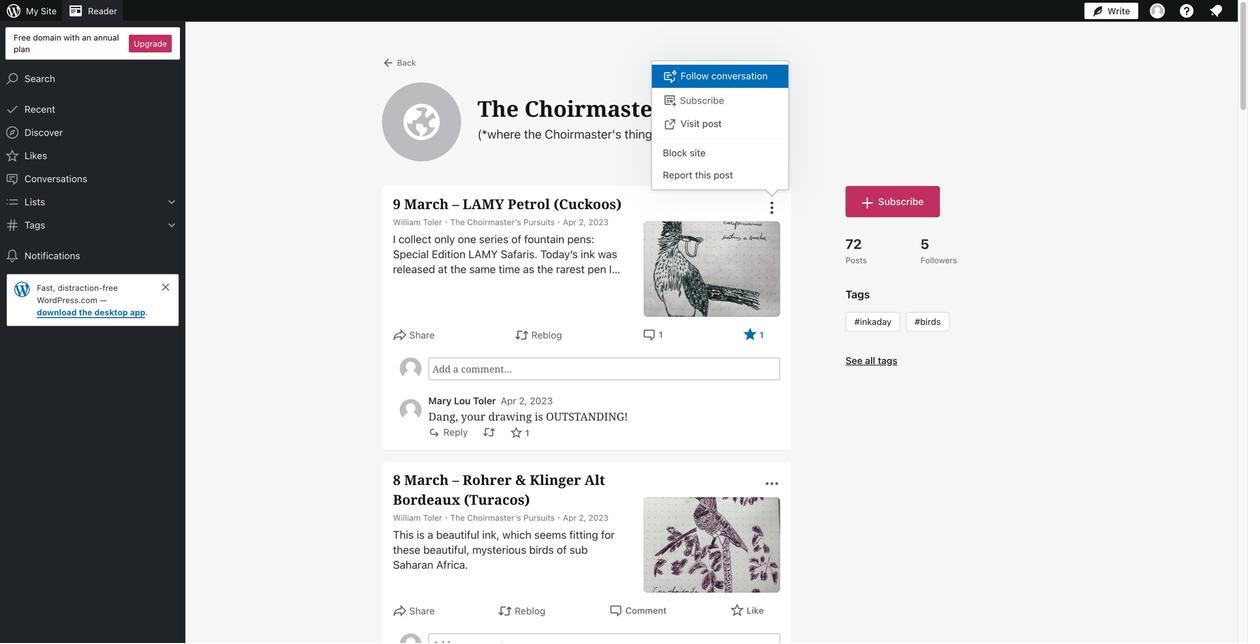 Task type: describe. For each thing, give the bounding box(es) containing it.
follow conversation button
[[652, 65, 788, 88]]

choirmaster's inside the choirmaster's pursuits (*where the choirmaster's things can be your things)
[[524, 94, 680, 123]]

2023 inside the 8 march – rohrer & klinger alt bordeaux (turacos) william toler · the choirmaster's pursuits · apr 2, 2023 this is a beautiful ink, which seems fitting for these beautiful, mysterious birds of sub saharan africa.
[[588, 513, 609, 523]]

see
[[846, 355, 863, 366]]

bordeaux
[[393, 490, 460, 509]]

dang, your drawing is outstanding!
[[428, 409, 628, 424]]

things
[[625, 127, 658, 141]]

#birds
[[915, 317, 941, 327]]

the inside fast, distraction-free wordpress.com — download the desktop app .
[[79, 308, 92, 317]]

back button
[[382, 54, 416, 72]]

8 march – rohrer & klinger alt bordeaux (turacos) link
[[393, 470, 627, 510]]

9 march – lamy petrol (cuckoos) william toler · the choirmaster's pursuits · apr 2, 2023
[[393, 195, 622, 227]]

5 followers
[[921, 236, 957, 265]]

william toler link for 9 march – lamy petrol (cuckoos)
[[393, 217, 442, 227]]

0 horizontal spatial your
[[461, 409, 485, 424]]

0 vertical spatial the choirmaster's pursuits link
[[477, 94, 778, 123]]

group inside 'the choirmaster's pursuits' main content
[[400, 358, 780, 380]]

tags
[[878, 355, 898, 366]]

site
[[41, 6, 57, 16]]

apr inside 9 march – lamy petrol (cuckoos) william toler · the choirmaster's pursuits · apr 2, 2023
[[563, 217, 577, 227]]

1 for reply
[[525, 428, 529, 438]]

terry turtle image
[[400, 358, 422, 380]]

· down the (cuckoos)
[[558, 216, 560, 227]]

(cuckoos)
[[554, 195, 622, 213]]

Add a comment… text field
[[428, 634, 780, 643]]

download
[[37, 308, 77, 317]]

choirmaster's inside the 8 march – rohrer & klinger alt bordeaux (turacos) william toler · the choirmaster's pursuits · apr 2, 2023 this is a beautiful ink, which seems fitting for these beautiful, mysterious birds of sub saharan africa.
[[467, 513, 521, 523]]

william inside 9 march – lamy petrol (cuckoos) william toler · the choirmaster's pursuits · apr 2, 2023
[[393, 217, 421, 227]]

mysterious
[[472, 544, 526, 557]]

my site link
[[0, 0, 62, 22]]

lists
[[25, 196, 45, 208]]

toler inside the 8 march – rohrer & klinger alt bordeaux (turacos) william toler · the choirmaster's pursuits · apr 2, 2023 this is a beautiful ink, which seems fitting for these beautiful, mysterious birds of sub saharan africa.
[[423, 513, 442, 523]]

apr inside the 8 march – rohrer & klinger alt bordeaux (turacos) william toler · the choirmaster's pursuits · apr 2, 2023 this is a beautiful ink, which seems fitting for these beautiful, mysterious birds of sub saharan africa.
[[563, 513, 577, 523]]

the inside the choirmaster's pursuits (*where the choirmaster's things can be your things)
[[477, 94, 519, 123]]

site
[[690, 147, 706, 158]]

the choirmaster's pursuits link for 9 march – lamy petrol (cuckoos)
[[450, 217, 555, 227]]

manage your notifications image
[[1208, 3, 1224, 19]]

sub
[[570, 544, 588, 557]]

petrol
[[508, 195, 550, 213]]

write
[[1108, 6, 1130, 16]]

see all tags link
[[846, 354, 1030, 368]]

the choirmaster's pursuits main content
[[382, 54, 1042, 643]]

9 march – lamy petrol (cuckoos) link
[[393, 194, 622, 214]]

reader
[[88, 6, 117, 16]]

visit post button
[[652, 112, 788, 136]]

the choirmaster's pursuits (*where the choirmaster's things can be your things)
[[477, 94, 778, 141]]

report this post button
[[652, 164, 788, 186]]

pursuits inside 9 march – lamy petrol (cuckoos) william toler · the choirmaster's pursuits · apr 2, 2023
[[524, 217, 555, 227]]

distraction-
[[58, 283, 103, 293]]

pursuits inside the 8 march – rohrer & klinger alt bordeaux (turacos) william toler · the choirmaster's pursuits · apr 2, 2023 this is a beautiful ink, which seems fitting for these beautiful, mysterious birds of sub saharan africa.
[[524, 513, 555, 523]]

share button for 8 march – rohrer & klinger alt bordeaux (turacos)
[[393, 604, 435, 619]]

march for bordeaux
[[404, 471, 449, 489]]

reblog for 8 march – rohrer & klinger alt bordeaux (turacos)
[[515, 606, 545, 617]]

wordpress.com
[[37, 296, 97, 305]]

&
[[515, 471, 526, 489]]

search link
[[0, 67, 185, 90]]

plus image
[[859, 195, 873, 209]]

things)
[[729, 127, 767, 141]]

– for rohrer
[[452, 471, 459, 489]]

block
[[663, 147, 687, 158]]

share for 8 march – rohrer & klinger alt bordeaux (turacos)
[[409, 606, 435, 617]]

ink,
[[482, 529, 500, 542]]

apr 2, 2023 link for 9 march – lamy petrol (cuckoos)
[[563, 217, 609, 227]]

block site
[[663, 147, 706, 158]]

visit
[[681, 118, 700, 129]]

lou
[[454, 395, 471, 407]]

2023 inside 9 march – lamy petrol (cuckoos) william toler · the choirmaster's pursuits · apr 2, 2023
[[588, 217, 609, 227]]

keyboard_arrow_down image
[[165, 219, 179, 232]]

#inkaday link
[[854, 317, 892, 327]]

1 for share
[[659, 330, 663, 340]]

keyboard_arrow_down image
[[165, 195, 179, 209]]

9
[[393, 195, 401, 213]]

help image
[[1179, 3, 1195, 19]]

of
[[557, 544, 567, 557]]

· down 9 march – lamy petrol (cuckoos) link
[[445, 216, 448, 227]]

toler inside 9 march – lamy petrol (cuckoos) william toler · the choirmaster's pursuits · apr 2, 2023
[[423, 217, 442, 227]]

upgrade button
[[129, 35, 172, 52]]

– for lamy
[[452, 195, 459, 213]]

share for 9 march – lamy petrol (cuckoos)
[[409, 330, 435, 341]]

conversation
[[711, 70, 768, 81]]

discover
[[25, 127, 63, 138]]

your inside the choirmaster's pursuits (*where the choirmaster's things can be your things)
[[701, 127, 726, 141]]

recent
[[25, 104, 55, 115]]

these
[[393, 544, 420, 557]]

· up beautiful
[[445, 512, 448, 523]]

free
[[103, 283, 118, 293]]

the inside the choirmaster's pursuits (*where the choirmaster's things can be your things)
[[524, 127, 542, 141]]

see all tags
[[846, 355, 898, 366]]

my site
[[26, 6, 57, 16]]

reader link
[[62, 0, 123, 22]]

comment button
[[609, 604, 667, 618]]

(turacos)
[[464, 490, 530, 509]]

choirmaster's
[[545, 127, 621, 141]]

mary
[[428, 395, 452, 407]]

post inside button
[[702, 118, 722, 129]]

.
[[145, 308, 148, 317]]

#birds link
[[915, 317, 941, 327]]

0 vertical spatial subscribe button
[[652, 88, 788, 112]]

menu inside "tooltip"
[[652, 61, 788, 189]]

outstanding!
[[546, 409, 628, 424]]

a
[[428, 529, 433, 542]]

72
[[846, 236, 862, 252]]

this
[[695, 169, 711, 181]]

dang,
[[428, 409, 458, 424]]

beautiful,
[[423, 544, 469, 557]]

posts
[[846, 256, 867, 265]]

like
[[747, 606, 764, 616]]

1 vertical spatial apr
[[501, 395, 516, 407]]

my
[[26, 6, 38, 16]]

1 vertical spatial apr 2, 2023 link
[[501, 395, 553, 407]]

lamy
[[463, 195, 504, 213]]

post inside button
[[714, 169, 733, 181]]

1 vertical spatial toler
[[473, 395, 496, 407]]

fast,
[[37, 283, 55, 293]]

subscribe inside 'the choirmaster's pursuits' main content
[[878, 196, 924, 207]]

1 button for reply
[[510, 426, 529, 440]]

beautiful
[[436, 529, 479, 542]]

turn this comment into its own post button
[[483, 426, 495, 439]]

seems
[[534, 529, 567, 542]]



Task type: vqa. For each thing, say whether or not it's contained in the screenshot.
Jetpack link
no



Task type: locate. For each thing, give the bounding box(es) containing it.
choirmaster's inside 9 march – lamy petrol (cuckoos) william toler · the choirmaster's pursuits · apr 2, 2023
[[467, 217, 521, 227]]

1 vertical spatial william
[[393, 513, 421, 523]]

– inside 9 march – lamy petrol (cuckoos) william toler · the choirmaster's pursuits · apr 2, 2023
[[452, 195, 459, 213]]

1 button for share
[[642, 328, 663, 342]]

0 vertical spatial reblog
[[531, 330, 562, 341]]

apr 2, 2023 link down the (cuckoos)
[[563, 217, 609, 227]]

pursuits inside the choirmaster's pursuits (*where the choirmaster's things can be your things)
[[686, 94, 778, 123]]

reply
[[443, 427, 468, 438]]

72 posts
[[846, 236, 867, 265]]

0 vertical spatial toler
[[423, 217, 442, 227]]

2, down the (cuckoos)
[[579, 217, 586, 227]]

william down "9" on the left
[[393, 217, 421, 227]]

1 vertical spatial –
[[452, 471, 459, 489]]

william toler link for 8 march – rohrer & klinger alt bordeaux (turacos)
[[393, 513, 442, 523]]

post
[[702, 118, 722, 129], [714, 169, 733, 181]]

the up beautiful
[[450, 513, 465, 523]]

report
[[663, 169, 692, 181]]

subscribe button down follow conversation
[[652, 88, 788, 112]]

1 horizontal spatial subscribe
[[878, 196, 924, 207]]

0 vertical spatial william
[[393, 217, 421, 227]]

back
[[397, 58, 416, 67]]

0 horizontal spatial subscribe
[[680, 95, 724, 106]]

1 vertical spatial the
[[450, 217, 465, 227]]

the choirmaster's pursuits link for 8 march – rohrer & klinger alt bordeaux (turacos)
[[450, 513, 555, 523]]

Add a comment… text field
[[428, 358, 780, 380]]

reblog image
[[483, 426, 495, 439]]

1 horizontal spatial subscribe button
[[846, 186, 940, 217]]

1 vertical spatial post
[[714, 169, 733, 181]]

1 william from the top
[[393, 217, 421, 227]]

fast, distraction-free wordpress.com — download the desktop app .
[[37, 283, 148, 317]]

2 share from the top
[[409, 606, 435, 617]]

apr 2, 2023 link for 8 march – rohrer & klinger alt bordeaux (turacos)
[[563, 513, 609, 523]]

is
[[535, 409, 543, 424], [417, 529, 425, 542]]

the down wordpress.com
[[79, 308, 92, 317]]

share button down the saharan
[[393, 604, 435, 619]]

0 vertical spatial the
[[524, 127, 542, 141]]

1 vertical spatial subscribe button
[[846, 186, 940, 217]]

followers
[[921, 256, 957, 265]]

william up the this
[[393, 513, 421, 523]]

2 william toler link from the top
[[393, 513, 442, 523]]

apr 2, 2023 link up dang, your drawing is outstanding!
[[501, 395, 553, 407]]

1 vertical spatial your
[[461, 409, 485, 424]]

2, inside 9 march – lamy petrol (cuckoos) william toler · the choirmaster's pursuits · apr 2, 2023
[[579, 217, 586, 227]]

desktop
[[94, 308, 128, 317]]

2 vertical spatial the choirmaster's pursuits link
[[450, 513, 555, 523]]

conversations
[[25, 173, 87, 184]]

share button up terry turtle icon
[[393, 328, 435, 343]]

1 button
[[743, 328, 764, 343], [642, 328, 663, 342], [510, 426, 529, 440]]

1 horizontal spatial is
[[535, 409, 543, 424]]

2 william from the top
[[393, 513, 421, 523]]

drawing
[[488, 409, 532, 424]]

william inside the 8 march – rohrer & klinger alt bordeaux (turacos) william toler · the choirmaster's pursuits · apr 2, 2023 this is a beautiful ink, which seems fitting for these beautiful, mysterious birds of sub saharan africa.
[[393, 513, 421, 523]]

can
[[661, 127, 681, 141]]

1 vertical spatial march
[[404, 471, 449, 489]]

tags inside 'the choirmaster's pursuits' main content
[[846, 288, 870, 301]]

annual
[[94, 33, 119, 42]]

1
[[659, 330, 663, 340], [760, 330, 764, 340], [525, 428, 529, 438]]

domain
[[33, 33, 61, 42]]

0 vertical spatial william toler link
[[393, 217, 442, 227]]

search
[[25, 73, 55, 84]]

2, inside the 8 march – rohrer & klinger alt bordeaux (turacos) william toler · the choirmaster's pursuits · apr 2, 2023 this is a beautiful ink, which seems fitting for these beautiful, mysterious birds of sub saharan africa.
[[579, 513, 586, 523]]

2 march from the top
[[404, 471, 449, 489]]

0 vertical spatial tags
[[25, 220, 45, 231]]

0 vertical spatial march
[[404, 195, 449, 213]]

1 horizontal spatial 1
[[659, 330, 663, 340]]

march inside 9 march – lamy petrol (cuckoos) william toler · the choirmaster's pursuits · apr 2, 2023
[[404, 195, 449, 213]]

0 horizontal spatial 1
[[525, 428, 529, 438]]

subscribe right plus image
[[878, 196, 924, 207]]

reblog button for 8 march – rohrer & klinger alt bordeaux (turacos)
[[498, 604, 545, 619]]

free domain with an annual plan
[[14, 33, 119, 54]]

the choirmaster's pursuits link up things on the right top of the page
[[477, 94, 778, 123]]

be
[[684, 127, 698, 141]]

pursuits up things)
[[686, 94, 778, 123]]

1 vertical spatial william toler link
[[393, 513, 442, 523]]

menu
[[652, 61, 788, 189]]

the right (*where
[[524, 127, 542, 141]]

share button
[[393, 328, 435, 343], [393, 604, 435, 619]]

2 vertical spatial 2023
[[588, 513, 609, 523]]

1 horizontal spatial your
[[701, 127, 726, 141]]

2023 up 'for'
[[588, 513, 609, 523]]

the down lamy
[[450, 217, 465, 227]]

0 vertical spatial 2023
[[588, 217, 609, 227]]

2 – from the top
[[452, 471, 459, 489]]

the choirmaster's pursuits link down (turacos)
[[450, 513, 555, 523]]

1 vertical spatial tags
[[846, 288, 870, 301]]

apr up drawing at the bottom left
[[501, 395, 516, 407]]

the up (*where
[[477, 94, 519, 123]]

2023
[[588, 217, 609, 227], [530, 395, 553, 407], [588, 513, 609, 523]]

mary lou toler apr 2, 2023
[[428, 395, 553, 407]]

an
[[82, 33, 91, 42]]

dismiss image
[[160, 282, 171, 293]]

recent link
[[0, 98, 185, 121]]

write link
[[1084, 0, 1138, 22]]

saharan
[[393, 559, 433, 572]]

0 vertical spatial apr
[[563, 217, 577, 227]]

is left a
[[417, 529, 425, 542]]

2 horizontal spatial 1
[[760, 330, 764, 340]]

1 share button from the top
[[393, 328, 435, 343]]

0 horizontal spatial the
[[79, 308, 92, 317]]

1 vertical spatial choirmaster's
[[467, 217, 521, 227]]

tags up #inkaday link
[[846, 288, 870, 301]]

0 vertical spatial –
[[452, 195, 459, 213]]

1 horizontal spatial 1 button
[[642, 328, 663, 342]]

1 march from the top
[[404, 195, 449, 213]]

reblog up add a comment… text field
[[531, 330, 562, 341]]

apr up fitting in the left bottom of the page
[[563, 513, 577, 523]]

free
[[14, 33, 31, 42]]

march right "9" on the left
[[404, 195, 449, 213]]

conversations link
[[0, 167, 185, 191]]

discover link
[[0, 121, 185, 144]]

0 vertical spatial the
[[477, 94, 519, 123]]

william toler link down "9" on the left
[[393, 217, 442, 227]]

1 vertical spatial 2,
[[519, 395, 527, 407]]

0 vertical spatial reblog button
[[515, 328, 562, 343]]

group
[[400, 358, 780, 380]]

pursuits up seems
[[524, 513, 555, 523]]

2023 up dang, your drawing is outstanding!
[[530, 395, 553, 407]]

0 vertical spatial post
[[702, 118, 722, 129]]

the choirmaster's pursuits link
[[477, 94, 778, 123], [450, 217, 555, 227], [450, 513, 555, 523]]

reblog button for 9 march – lamy petrol (cuckoos)
[[515, 328, 562, 343]]

2 vertical spatial 2,
[[579, 513, 586, 523]]

the inside the 8 march – rohrer & klinger alt bordeaux (turacos) william toler · the choirmaster's pursuits · apr 2, 2023 this is a beautiful ink, which seems fitting for these beautiful, mysterious birds of sub saharan africa.
[[450, 513, 465, 523]]

like button
[[730, 604, 764, 619]]

0 horizontal spatial 1 button
[[510, 426, 529, 440]]

for
[[601, 529, 615, 542]]

8
[[393, 471, 401, 489]]

2 vertical spatial apr
[[563, 513, 577, 523]]

the
[[524, 127, 542, 141], [79, 308, 92, 317]]

0 vertical spatial subscribe
[[680, 95, 724, 106]]

report this post
[[663, 169, 733, 181]]

0 vertical spatial choirmaster's
[[524, 94, 680, 123]]

2 vertical spatial pursuits
[[524, 513, 555, 523]]

this
[[393, 529, 414, 542]]

(*where
[[477, 127, 521, 141]]

choirmaster's
[[524, 94, 680, 123], [467, 217, 521, 227], [467, 513, 521, 523]]

0 vertical spatial apr 2, 2023 link
[[563, 217, 609, 227]]

klinger
[[530, 471, 581, 489]]

1 vertical spatial reblog button
[[498, 604, 545, 619]]

5
[[921, 236, 929, 252]]

apr down the (cuckoos)
[[563, 217, 577, 227]]

reply button
[[428, 426, 468, 439]]

0 horizontal spatial is
[[417, 529, 425, 542]]

likes link
[[0, 144, 185, 167]]

follow
[[681, 70, 709, 81]]

1 horizontal spatial tags
[[846, 288, 870, 301]]

1 vertical spatial the
[[79, 308, 92, 317]]

menu containing follow conversation
[[652, 61, 788, 189]]

0 vertical spatial your
[[701, 127, 726, 141]]

post right "this"
[[714, 169, 733, 181]]

march inside the 8 march – rohrer & klinger alt bordeaux (turacos) william toler · the choirmaster's pursuits · apr 2, 2023 this is a beautiful ink, which seems fitting for these beautiful, mysterious birds of sub saharan africa.
[[404, 471, 449, 489]]

1 vertical spatial is
[[417, 529, 425, 542]]

is inside the 8 march – rohrer & klinger alt bordeaux (turacos) william toler · the choirmaster's pursuits · apr 2, 2023 this is a beautiful ink, which seems fitting for these beautiful, mysterious birds of sub saharan africa.
[[417, 529, 425, 542]]

choirmaster's up the ink,
[[467, 513, 521, 523]]

alt
[[585, 471, 605, 489]]

toggle menu image
[[764, 200, 780, 216]]

choirmaster's up choirmaster's
[[524, 94, 680, 123]]

2 vertical spatial the
[[450, 513, 465, 523]]

share down the saharan
[[409, 606, 435, 617]]

notifications link
[[0, 244, 185, 268]]

0 vertical spatial share button
[[393, 328, 435, 343]]

block site button
[[652, 142, 788, 164]]

2 vertical spatial apr 2, 2023 link
[[563, 513, 609, 523]]

is right drawing at the bottom left
[[535, 409, 543, 424]]

reblog for 9 march – lamy petrol (cuckoos)
[[531, 330, 562, 341]]

visit post
[[681, 118, 722, 129]]

likes
[[25, 150, 47, 161]]

apr 2, 2023 link up fitting in the left bottom of the page
[[563, 513, 609, 523]]

your down lou
[[461, 409, 485, 424]]

your
[[701, 127, 726, 141], [461, 409, 485, 424]]

share button for 9 march – lamy petrol (cuckoos)
[[393, 328, 435, 343]]

#inkaday
[[854, 317, 892, 327]]

tags link
[[0, 214, 185, 237]]

mary lou toler image
[[400, 399, 422, 421]]

the choirmaster's pursuits link down 9 march – lamy petrol (cuckoos) link
[[450, 217, 555, 227]]

choirmaster's down lamy
[[467, 217, 521, 227]]

tags
[[25, 220, 45, 231], [846, 288, 870, 301]]

1 horizontal spatial the
[[524, 127, 542, 141]]

birds
[[529, 544, 554, 557]]

2 share button from the top
[[393, 604, 435, 619]]

notifications
[[25, 250, 80, 261]]

march
[[404, 195, 449, 213], [404, 471, 449, 489]]

the inside 9 march – lamy petrol (cuckoos) william toler · the choirmaster's pursuits · apr 2, 2023
[[450, 217, 465, 227]]

tags down lists
[[25, 220, 45, 231]]

2, up fitting in the left bottom of the page
[[579, 513, 586, 523]]

1 vertical spatial share
[[409, 606, 435, 617]]

1 – from the top
[[452, 195, 459, 213]]

tooltip
[[644, 61, 789, 197]]

0 vertical spatial 2,
[[579, 217, 586, 227]]

post right visit
[[702, 118, 722, 129]]

march up bordeaux
[[404, 471, 449, 489]]

1 share from the top
[[409, 330, 435, 341]]

· up seems
[[558, 512, 560, 523]]

toggle menu image
[[764, 476, 780, 492]]

1 vertical spatial the choirmaster's pursuits link
[[450, 217, 555, 227]]

subscribe up the visit post
[[680, 95, 724, 106]]

my profile image
[[1150, 3, 1165, 18]]

march for toler
[[404, 195, 449, 213]]

with
[[64, 33, 80, 42]]

your up block site button
[[701, 127, 726, 141]]

lists link
[[0, 191, 185, 214]]

2 vertical spatial toler
[[423, 513, 442, 523]]

—
[[100, 296, 107, 305]]

1 vertical spatial share button
[[393, 604, 435, 619]]

2023 down the (cuckoos)
[[588, 217, 609, 227]]

0 vertical spatial is
[[535, 409, 543, 424]]

1 vertical spatial reblog
[[515, 606, 545, 617]]

1 vertical spatial 2023
[[530, 395, 553, 407]]

share up terry turtle icon
[[409, 330, 435, 341]]

app
[[130, 308, 145, 317]]

reblog down birds
[[515, 606, 545, 617]]

2 horizontal spatial 1 button
[[743, 328, 764, 343]]

reblog
[[531, 330, 562, 341], [515, 606, 545, 617]]

william toler link
[[393, 217, 442, 227], [393, 513, 442, 523]]

– inside the 8 march – rohrer & klinger alt bordeaux (turacos) william toler · the choirmaster's pursuits · apr 2, 2023 this is a beautiful ink, which seems fitting for these beautiful, mysterious birds of sub saharan africa.
[[452, 471, 459, 489]]

– left rohrer
[[452, 471, 459, 489]]

2 vertical spatial choirmaster's
[[467, 513, 521, 523]]

0 horizontal spatial tags
[[25, 220, 45, 231]]

1 vertical spatial subscribe
[[878, 196, 924, 207]]

apr
[[563, 217, 577, 227], [501, 395, 516, 407], [563, 513, 577, 523]]

– left lamy
[[452, 195, 459, 213]]

william toler link down bordeaux
[[393, 513, 442, 523]]

tooltip containing follow conversation
[[644, 61, 789, 197]]

william
[[393, 217, 421, 227], [393, 513, 421, 523]]

0 vertical spatial pursuits
[[686, 94, 778, 123]]

the
[[477, 94, 519, 123], [450, 217, 465, 227], [450, 513, 465, 523]]

subscribe button
[[652, 88, 788, 112], [846, 186, 940, 217]]

2, up dang, your drawing is outstanding!
[[519, 395, 527, 407]]

1 vertical spatial pursuits
[[524, 217, 555, 227]]

1 william toler link from the top
[[393, 217, 442, 227]]

0 vertical spatial share
[[409, 330, 435, 341]]

pursuits down petrol
[[524, 217, 555, 227]]

subscribe button up 5 at the right top of the page
[[846, 186, 940, 217]]

0 horizontal spatial subscribe button
[[652, 88, 788, 112]]



